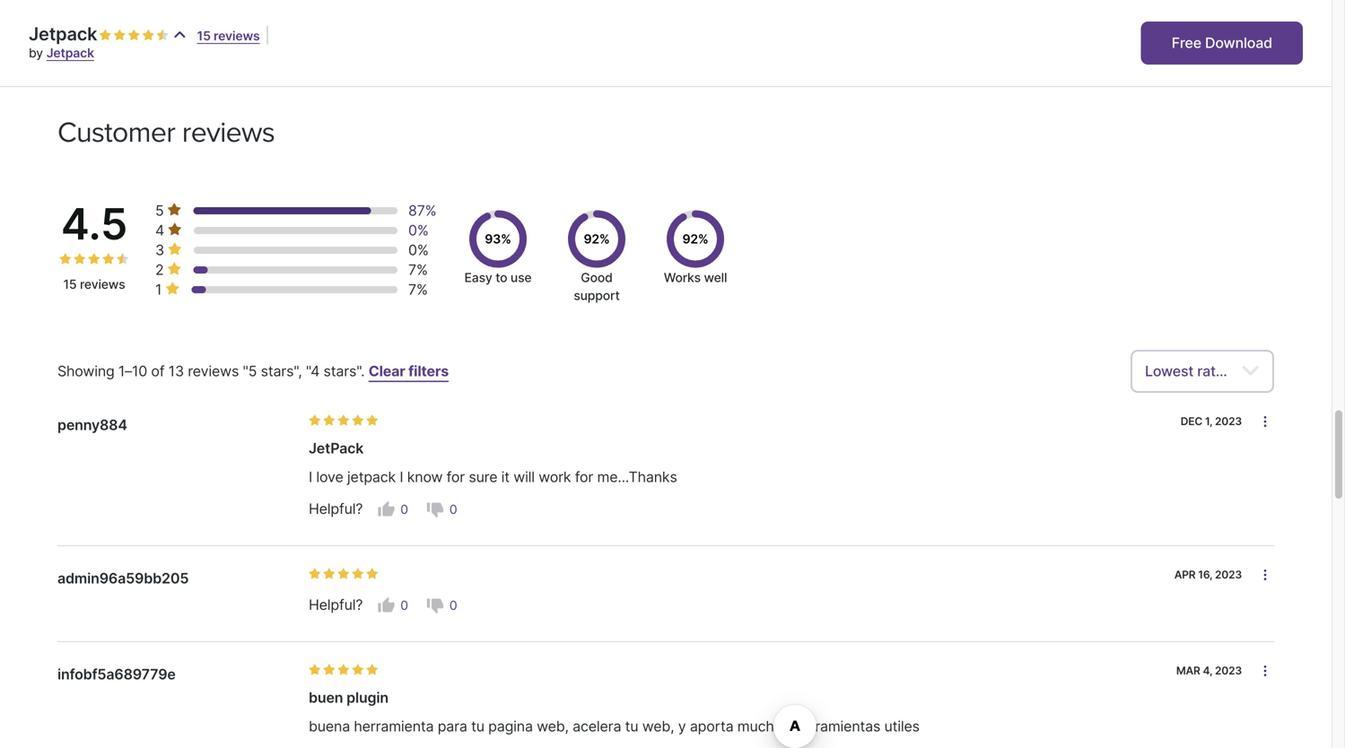 Task type: vqa. For each thing, say whether or not it's contained in the screenshot.


Task type: describe. For each thing, give the bounding box(es) containing it.
works well
[[664, 270, 727, 285]]

works
[[664, 270, 701, 285]]

jetpack
[[309, 440, 364, 457]]

rate product 2 stars image for penny884
[[323, 415, 336, 427]]

love
[[316, 468, 343, 486]]

of
[[151, 362, 165, 380]]

rate product 4 stars image for infobf5a689779e
[[352, 664, 364, 677]]

rate product 3 stars image for infobf5a689779e
[[338, 664, 350, 677]]

7% for 1
[[408, 281, 428, 298]]

i love jetpack i know for sure it will work for me...thanks
[[309, 468, 677, 486]]

4 stars, 0% of reviews element
[[155, 221, 186, 240]]

jetpack link
[[46, 45, 94, 61]]

to
[[496, 270, 508, 285]]

free for free download
[[1172, 34, 1202, 52]]

rate product 3 stars image
[[128, 29, 140, 42]]

open options menu image for jetpack
[[1259, 415, 1273, 429]]

showing
[[57, 362, 115, 380]]

1 horizontal spatial 15
[[197, 28, 211, 44]]

free for free download
[[72, 42, 94, 55]]

herramienta
[[354, 718, 434, 736]]

mar 4, 2023
[[1177, 665, 1242, 678]]

open options menu image for helpful?
[[1259, 568, 1273, 583]]

rate product 1 star image for infobf5a689779e
[[309, 664, 321, 677]]

3 stars, 0% of reviews element
[[155, 240, 186, 260]]

rate product 1 star image for admin96a59bb205
[[309, 568, 321, 581]]

me...thanks
[[597, 468, 677, 486]]

apr 16, 2023
[[1175, 569, 1242, 582]]

buen
[[309, 690, 343, 707]]

"4
[[306, 362, 320, 380]]

good
[[581, 270, 613, 285]]

stars".
[[324, 362, 365, 380]]

admin96a59bb205
[[57, 570, 189, 588]]

2 web, from the left
[[643, 718, 675, 736]]

3
[[155, 241, 164, 259]]

well
[[704, 270, 727, 285]]

acelera
[[573, 718, 622, 736]]

rate product 3 stars image for admin96a59bb205
[[338, 568, 350, 581]]

2023 for i love jetpack i know for sure it will work for me...thanks
[[1215, 415, 1242, 428]]

sure
[[469, 468, 498, 486]]

by jetpack
[[29, 45, 94, 61]]

helpful? for vote up image
[[309, 500, 363, 518]]

angle down image
[[1242, 361, 1260, 382]]

jetpack right by
[[46, 45, 94, 61]]

0% for 4
[[408, 222, 429, 239]]

rate product 1 star image for 4.5
[[59, 253, 72, 266]]

work
[[539, 468, 571, 486]]

good support
[[574, 270, 620, 303]]

5
[[155, 202, 164, 219]]

clear filters button
[[369, 361, 449, 382]]

penny884
[[57, 416, 127, 434]]

Lowest rated field
[[1131, 350, 1275, 393]]

by
[[29, 45, 43, 61]]

7% for 2
[[408, 261, 428, 279]]

jetpack
[[347, 468, 396, 486]]

dec
[[1181, 415, 1203, 428]]

free download link
[[1142, 22, 1303, 65]]

15 reviews link
[[197, 28, 260, 44]]

stars",
[[261, 362, 302, 380]]

1 for from the left
[[447, 468, 465, 486]]

apr
[[1175, 569, 1196, 582]]

0 vertical spatial rate product 4 stars image
[[142, 29, 155, 42]]

4,
[[1203, 665, 1213, 678]]

pagina
[[488, 718, 533, 736]]

rate product 4 stars image for 4.5
[[102, 253, 115, 266]]

filters
[[409, 362, 449, 380]]



Task type: locate. For each thing, give the bounding box(es) containing it.
1 vertical spatial rate product 4 stars image
[[352, 568, 364, 581]]

infobf5a689779e
[[57, 666, 176, 684]]

3 2023 from the top
[[1215, 665, 1242, 678]]

rate product 1 star image left rate product 2 stars icon
[[309, 568, 321, 581]]

1,
[[1206, 415, 1213, 428]]

support
[[574, 288, 620, 303]]

web, right pagina
[[537, 718, 569, 736]]

1 vertical spatial 2023
[[1215, 569, 1242, 582]]

rate product 1 star image for penny884
[[309, 415, 321, 427]]

0 vertical spatial 15
[[197, 28, 211, 44]]

buena herramienta para tu pagina web, acelera tu web, y aporta muchas herramientas utiles
[[309, 718, 920, 736]]

0 horizontal spatial rate product 5 stars image
[[117, 253, 129, 266]]

rate product 1 star image down 4.5
[[59, 253, 72, 266]]

free
[[1172, 34, 1202, 52], [72, 42, 94, 55]]

1 horizontal spatial free
[[1172, 34, 1202, 52]]

mar
[[1177, 665, 1201, 678]]

1 horizontal spatial 15 reviews
[[197, 28, 260, 44]]

15 right rate product 3 stars icon
[[197, 28, 211, 44]]

2 2023 from the top
[[1215, 569, 1242, 582]]

rate product 1 star image
[[99, 29, 112, 42], [59, 253, 72, 266], [309, 415, 321, 427], [309, 568, 321, 581], [309, 664, 321, 677]]

1 vertical spatial 7%
[[408, 281, 428, 298]]

rate product 1 star image up buen
[[309, 664, 321, 677]]

rate product 3 stars image for penny884
[[338, 415, 350, 427]]

2 vertical spatial rate product 4 stars image
[[352, 664, 364, 677]]

rate product 4 stars image
[[102, 253, 115, 266], [352, 415, 364, 427]]

helpful?
[[309, 500, 363, 518], [309, 597, 363, 614]]

open options menu image right apr 16, 2023 on the right bottom of page
[[1259, 568, 1273, 583]]

0 horizontal spatial web,
[[537, 718, 569, 736]]

2 horizontal spatial rate product 5 stars image
[[366, 415, 379, 427]]

1 horizontal spatial web,
[[643, 718, 675, 736]]

reviews
[[214, 28, 260, 44], [182, 115, 275, 150], [80, 277, 125, 292], [188, 362, 239, 380]]

87%
[[408, 202, 437, 219]]

4
[[155, 222, 164, 239]]

helpful? for vote up icon
[[309, 597, 363, 614]]

rate product 4 stars image right rate product 2 stars icon
[[352, 568, 364, 581]]

web,
[[537, 718, 569, 736], [643, 718, 675, 736]]

vote down image for vote up image
[[426, 501, 444, 519]]

use
[[511, 270, 532, 285]]

4.5
[[61, 198, 128, 250]]

0 vertical spatial open options menu image
[[1259, 415, 1273, 429]]

1 helpful? from the top
[[309, 500, 363, 518]]

customer reviews
[[57, 115, 275, 150]]

0 horizontal spatial 15
[[63, 277, 77, 292]]

rate product 2 stars image up download
[[113, 29, 126, 42]]

aporta
[[690, 718, 734, 736]]

rate product 5 stars image for helpful?
[[366, 568, 379, 581]]

rate product 4 stars image right rate product 3 stars icon
[[142, 29, 155, 42]]

vote down image down know
[[426, 501, 444, 519]]

for
[[447, 468, 465, 486], [575, 468, 594, 486]]

1 open options menu image from the top
[[1259, 415, 1273, 429]]

for left sure
[[447, 468, 465, 486]]

showing 1–10 of 13 reviews "5 stars", "4 stars". clear filters
[[57, 362, 449, 380]]

2023
[[1215, 415, 1242, 428], [1215, 569, 1242, 582], [1215, 665, 1242, 678]]

1 horizontal spatial rate product 4 stars image
[[352, 415, 364, 427]]

jetpack up by jetpack
[[29, 23, 97, 45]]

rate product 4 stars image up jetpack
[[352, 415, 364, 427]]

2 stars, 7% of reviews element
[[155, 260, 185, 280]]

5 stars, 87% of reviews element
[[155, 201, 185, 221]]

rate product 4 stars image down 4.5
[[102, 253, 115, 266]]

2023 right the 1,
[[1215, 415, 1242, 428]]

dec 1, 2023
[[1181, 415, 1242, 428]]

helpful? down love
[[309, 500, 363, 518]]

rate product 3 stars image up buen plugin
[[338, 664, 350, 677]]

muchas
[[738, 718, 790, 736]]

16,
[[1199, 569, 1213, 582]]

2 rate product 5 stars image from the top
[[366, 664, 379, 677]]

open options menu image
[[1259, 415, 1273, 429], [1259, 568, 1273, 583]]

1 tu from the left
[[471, 718, 485, 736]]

1 vertical spatial rate product 5 stars image
[[366, 664, 379, 677]]

free download
[[1172, 34, 1273, 52]]

2 open options menu image from the top
[[1259, 568, 1273, 583]]

rated
[[1198, 362, 1233, 380]]

2023 right 4,
[[1215, 665, 1242, 678]]

rate product 2 stars image up jetpack
[[323, 415, 336, 427]]

lowest
[[1145, 362, 1194, 380]]

0 horizontal spatial rate product 4 stars image
[[102, 253, 115, 266]]

15 reviews
[[197, 28, 260, 44], [63, 277, 125, 292]]

rate product 2 stars image for 4.5
[[74, 253, 86, 266]]

rate product 5 stars image for 4.5
[[117, 253, 129, 266]]

0 horizontal spatial i
[[309, 468, 312, 486]]

tu
[[471, 718, 485, 736], [625, 718, 639, 736]]

rate product 3 stars image for 4.5
[[88, 253, 101, 266]]

easy
[[465, 270, 493, 285]]

rate product 5 stars image left 3
[[117, 253, 129, 266]]

1 vertical spatial 15
[[63, 277, 77, 292]]

download
[[1206, 34, 1273, 52]]

rate product 3 stars image down 4.5
[[88, 253, 101, 266]]

2 for from the left
[[575, 468, 594, 486]]

rate product 2 stars image
[[323, 568, 336, 581]]

15 down 4.5
[[63, 277, 77, 292]]

1 horizontal spatial i
[[400, 468, 403, 486]]

1 vertical spatial rate product 5 stars image
[[117, 253, 129, 266]]

1 vertical spatial vote down image
[[426, 597, 444, 615]]

rate product 1 star image up free download
[[99, 29, 112, 42]]

rate product 2 stars image down 4.5
[[74, 253, 86, 266]]

0 vertical spatial rate product 4 stars image
[[102, 253, 115, 266]]

rate product 5 stars image up plugin
[[366, 664, 379, 677]]

will
[[514, 468, 535, 486]]

utiles
[[885, 718, 920, 736]]

0 horizontal spatial tu
[[471, 718, 485, 736]]

1 rate product 5 stars image from the top
[[366, 568, 379, 581]]

0 vertical spatial helpful?
[[309, 500, 363, 518]]

1 horizontal spatial tu
[[625, 718, 639, 736]]

rate product 2 stars image for infobf5a689779e
[[323, 664, 336, 677]]

1 vertical spatial rate product 4 stars image
[[352, 415, 364, 427]]

vote down image right vote up icon
[[426, 597, 444, 615]]

7%
[[408, 261, 428, 279], [408, 281, 428, 298]]

for right the work
[[575, 468, 594, 486]]

open options menu image
[[1259, 664, 1273, 679]]

rate product 3 stars image
[[88, 253, 101, 266], [338, 415, 350, 427], [338, 568, 350, 581], [338, 664, 350, 677]]

0%
[[408, 222, 429, 239], [408, 241, 429, 259]]

herramientas
[[794, 718, 881, 736]]

vote up image
[[377, 501, 395, 519]]

1 0% from the top
[[408, 222, 429, 239]]

para
[[438, 718, 467, 736]]

2
[[155, 261, 164, 279]]

tu right para
[[471, 718, 485, 736]]

rate product 3 stars image right rate product 2 stars icon
[[338, 568, 350, 581]]

vote up image
[[377, 597, 395, 615]]

i left love
[[309, 468, 312, 486]]

2023 right 16,
[[1215, 569, 1242, 582]]

rate product 4 stars image for admin96a59bb205
[[352, 568, 364, 581]]

0 vertical spatial 7%
[[408, 261, 428, 279]]

rate product 3 stars image up jetpack
[[338, 415, 350, 427]]

1 vertical spatial 15 reviews
[[63, 277, 125, 292]]

2 vertical spatial 2023
[[1215, 665, 1242, 678]]

2023 for buena herramienta para tu pagina web, acelera tu web, y aporta muchas herramientas utiles
[[1215, 665, 1242, 678]]

lowest rated
[[1145, 362, 1233, 380]]

1 i from the left
[[309, 468, 312, 486]]

free download
[[72, 42, 146, 55]]

i left know
[[400, 468, 403, 486]]

rate product 5 stars image down clear
[[366, 415, 379, 427]]

1 vote down image from the top
[[426, 501, 444, 519]]

1 7% from the top
[[408, 261, 428, 279]]

0 vertical spatial 15 reviews
[[197, 28, 260, 44]]

plugin
[[347, 690, 389, 707]]

1–10
[[118, 362, 147, 380]]

2 vote down image from the top
[[426, 597, 444, 615]]

15
[[197, 28, 211, 44], [63, 277, 77, 292]]

rate product 1 star image up jetpack
[[309, 415, 321, 427]]

rate product 5 stars image right rate product 3 stars icon
[[157, 29, 169, 42]]

1
[[155, 281, 162, 298]]

0 vertical spatial rate product 5 stars image
[[366, 568, 379, 581]]

rate product 2 stars image up buen
[[323, 664, 336, 677]]

0 vertical spatial vote down image
[[426, 501, 444, 519]]

0 horizontal spatial 15 reviews
[[63, 277, 125, 292]]

clear
[[369, 362, 405, 380]]

rate product 5 stars image for buen plugin
[[366, 664, 379, 677]]

easy to use
[[465, 270, 532, 285]]

2 helpful? from the top
[[309, 597, 363, 614]]

2 vertical spatial rate product 5 stars image
[[366, 415, 379, 427]]

"5
[[243, 362, 257, 380]]

rate product 4 stars image
[[142, 29, 155, 42], [352, 568, 364, 581], [352, 664, 364, 677]]

open options menu image down angle down image
[[1259, 415, 1273, 429]]

2 tu from the left
[[625, 718, 639, 736]]

web, left the "y" at right bottom
[[643, 718, 675, 736]]

rate product 5 stars image
[[157, 29, 169, 42], [117, 253, 129, 266], [366, 415, 379, 427]]

1 star, 7% of reviews element
[[155, 280, 183, 300]]

helpful? down rate product 2 stars icon
[[309, 597, 363, 614]]

y
[[678, 718, 686, 736]]

0 vertical spatial 0%
[[408, 222, 429, 239]]

jetpack
[[29, 23, 97, 45], [46, 45, 94, 61]]

0 horizontal spatial for
[[447, 468, 465, 486]]

customer
[[57, 115, 175, 150]]

1 vertical spatial helpful?
[[309, 597, 363, 614]]

0
[[401, 502, 408, 517], [450, 502, 457, 517], [401, 598, 408, 614], [450, 598, 457, 614]]

1 horizontal spatial rate product 5 stars image
[[157, 29, 169, 42]]

buen plugin
[[309, 690, 389, 707]]

vote down image
[[426, 501, 444, 519], [426, 597, 444, 615]]

tu right acelera
[[625, 718, 639, 736]]

0% for 3
[[408, 241, 429, 259]]

1 vertical spatial open options menu image
[[1259, 568, 1273, 583]]

1 horizontal spatial for
[[575, 468, 594, 486]]

vote down image for vote up icon
[[426, 597, 444, 615]]

i
[[309, 468, 312, 486], [400, 468, 403, 486]]

it
[[502, 468, 510, 486]]

rate product 5 stars image
[[366, 568, 379, 581], [366, 664, 379, 677]]

buena
[[309, 718, 350, 736]]

rate product 2 stars image
[[113, 29, 126, 42], [74, 253, 86, 266], [323, 415, 336, 427], [323, 664, 336, 677]]

rate product 4 stars image for penny884
[[352, 415, 364, 427]]

2 0% from the top
[[408, 241, 429, 259]]

2 7% from the top
[[408, 281, 428, 298]]

1 web, from the left
[[537, 718, 569, 736]]

7% down "87%" at the top left of the page
[[408, 261, 428, 279]]

rate product 5 stars image for penny884
[[366, 415, 379, 427]]

rate product 4 stars image up plugin
[[352, 664, 364, 677]]

know
[[407, 468, 443, 486]]

0 vertical spatial rate product 5 stars image
[[157, 29, 169, 42]]

download
[[97, 42, 146, 55]]

1 vertical spatial 0%
[[408, 241, 429, 259]]

7% left easy
[[408, 281, 428, 298]]

13
[[168, 362, 184, 380]]

0 vertical spatial 2023
[[1215, 415, 1242, 428]]

1 2023 from the top
[[1215, 415, 1242, 428]]

2 i from the left
[[400, 468, 403, 486]]

0 horizontal spatial free
[[72, 42, 94, 55]]

rate product 5 stars image up vote up icon
[[366, 568, 379, 581]]



